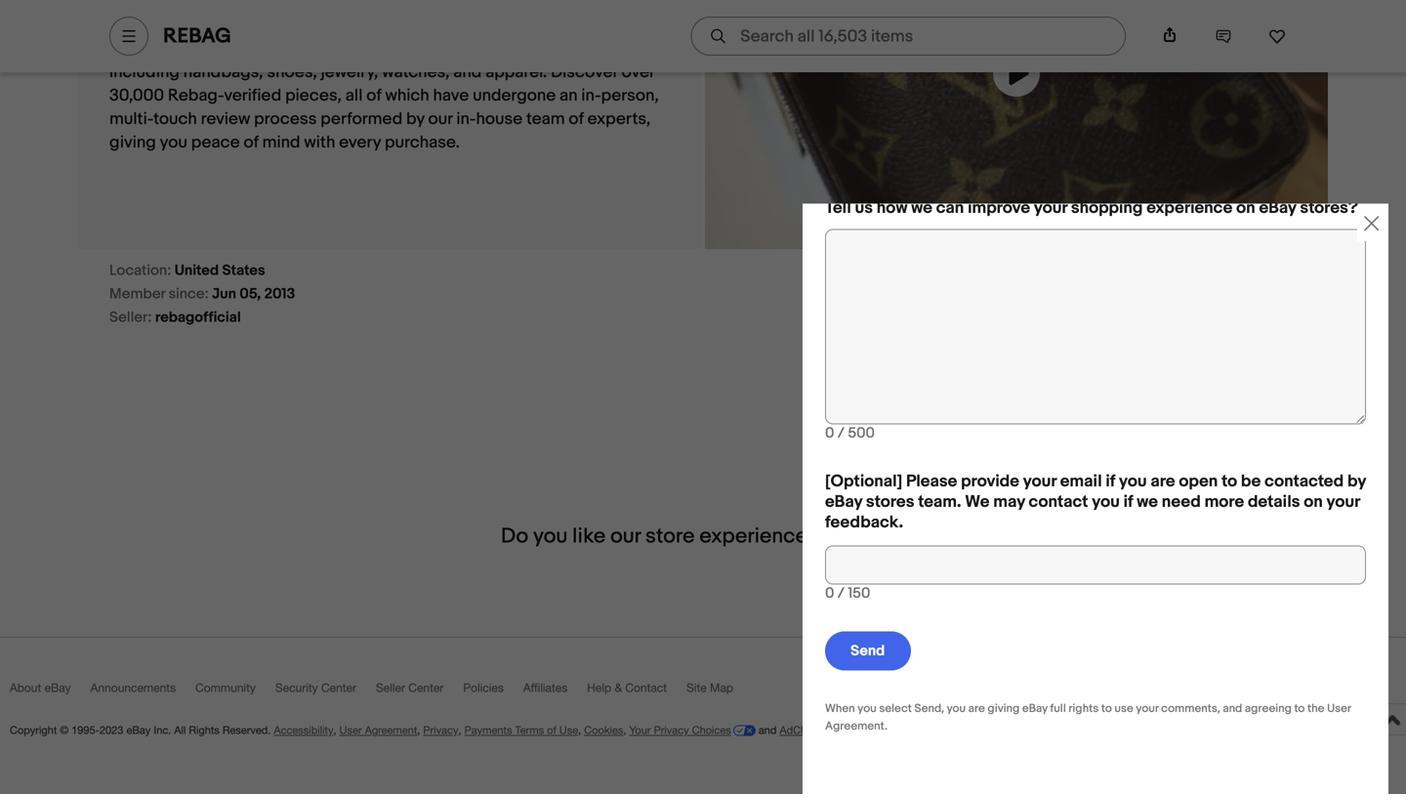 Task type: describe. For each thing, give the bounding box(es) containing it.
2 vertical spatial in-
[[457, 109, 476, 129]]

our inside rebag brings together an expertly vetted selection of more than 75 of the world's most coveted labels, such as chanel, hermès, rolex, and cartier, by and for discerning collectors of best-in-class fashion and accessories including handbags, shoes, jewelry, watches, and apparel. discover over 30,000 rebag-verified pieces, all of which have undergone an in-person, multi-touch review process performed by our in-house team of experts, giving you peace of mind with every purchase.
[[428, 109, 453, 129]]

do
[[501, 524, 529, 549]]

jun
[[212, 285, 236, 303]]

3 , from the left
[[459, 724, 462, 737]]

fashion
[[455, 39, 509, 59]]

rebag-
[[168, 85, 224, 106]]

handbags,
[[183, 62, 263, 82]]

4 , from the left
[[579, 724, 582, 737]]

performed
[[321, 109, 403, 129]]

labels,
[[277, 15, 327, 36]]

0 horizontal spatial ebay
[[45, 681, 71, 695]]

help
[[587, 681, 612, 695]]

person,
[[601, 85, 659, 106]]

and up apparel.
[[513, 39, 541, 59]]

seller:
[[109, 309, 152, 326]]

of right team
[[569, 109, 584, 129]]

of left mind
[[244, 132, 259, 153]]

discover
[[551, 62, 618, 82]]

purchase.
[[385, 132, 460, 153]]

1 horizontal spatial by
[[665, 15, 683, 36]]

&
[[615, 681, 622, 695]]

community link
[[195, 681, 275, 703]]

brings
[[163, 0, 211, 12]]

map
[[710, 681, 734, 695]]

accessibility
[[274, 724, 334, 737]]

discerning
[[165, 39, 247, 59]]

rebagofficial
[[155, 309, 241, 326]]

announcements
[[91, 681, 176, 695]]

1 vertical spatial by
[[406, 109, 425, 129]]

security
[[275, 681, 318, 695]]

cookies
[[584, 724, 624, 737]]

of up 'hermès,' at top left
[[501, 0, 516, 12]]

your
[[630, 724, 651, 737]]

site
[[687, 681, 707, 695]]

security center
[[275, 681, 357, 695]]

best-
[[350, 39, 391, 59]]

copyright © 1995-2023 ebay inc. all rights reserved. accessibility , user agreement , privacy , payments terms of use , cookies , your privacy choices
[[10, 724, 732, 737]]

giving
[[109, 132, 156, 153]]

1 , from the left
[[334, 724, 337, 737]]

help & contact
[[587, 681, 667, 695]]

undergone
[[473, 85, 556, 106]]

0 vertical spatial an
[[284, 0, 303, 12]]

selection
[[427, 0, 498, 12]]

multi-
[[109, 109, 154, 129]]

like
[[573, 524, 606, 549]]

terms
[[515, 724, 544, 737]]

rolex,
[[522, 15, 569, 36]]

store
[[646, 524, 695, 549]]

user
[[340, 724, 362, 737]]

rebag
[[163, 23, 231, 49]]

2013
[[264, 285, 295, 303]]

1 privacy from the left
[[423, 724, 459, 737]]

vetted
[[373, 0, 423, 12]]

team
[[527, 109, 565, 129]]

center for security center
[[321, 681, 357, 695]]

affiliates link
[[524, 681, 587, 703]]

use
[[560, 724, 579, 737]]

all
[[174, 724, 186, 737]]

05,
[[240, 285, 261, 303]]

as
[[371, 15, 389, 36]]

rights
[[189, 724, 220, 737]]

site map
[[687, 681, 734, 695]]

seller center link
[[376, 681, 463, 703]]

chanel,
[[392, 15, 450, 36]]

do you like our store experience?
[[501, 524, 820, 549]]

do you like our store experience? link
[[501, 524, 906, 549]]

seller center
[[376, 681, 444, 695]]

you inside rebag brings together an expertly vetted selection of more than 75 of the world's most coveted labels, such as chanel, hermès, rolex, and cartier, by and for discerning collectors of best-in-class fashion and accessories including handbags, shoes, jewelry, watches, and apparel. discover over 30,000 rebag-verified pieces, all of which have undergone an in-person, multi-touch review process performed by our in-house team of experts, giving you peace of mind with every purchase.
[[160, 132, 188, 153]]

security center link
[[275, 681, 376, 703]]

rebag link
[[163, 23, 231, 49]]

all
[[346, 85, 363, 106]]

and left adchoice at the bottom right
[[759, 724, 777, 737]]

class
[[411, 39, 451, 59]]

1 horizontal spatial an
[[560, 85, 578, 106]]

2023
[[100, 724, 123, 737]]

payments terms of use link
[[465, 724, 579, 737]]

2 , from the left
[[417, 724, 420, 737]]

process
[[254, 109, 317, 129]]

more
[[520, 0, 560, 12]]

1995-
[[72, 724, 100, 737]]

inc.
[[154, 724, 171, 737]]

united
[[175, 262, 219, 279]]

including
[[109, 62, 180, 82]]

1 horizontal spatial ebay
[[126, 724, 151, 737]]

experience?
[[700, 524, 820, 549]]

about ebay
[[10, 681, 71, 695]]



Task type: vqa. For each thing, say whether or not it's contained in the screenshot.
leftmost Options
no



Task type: locate. For each thing, give the bounding box(es) containing it.
rebag brings together an expertly vetted selection of more than 75 of the world's most coveted labels, such as chanel, hermès, rolex, and cartier, by and for discerning collectors of best-in-class fashion and accessories including handbags, shoes, jewelry, watches, and apparel. discover over 30,000 rebag-verified pieces, all of which have undergone an in-person, multi-touch review process performed by our in-house team of experts, giving you peace of mind with every purchase.
[[109, 0, 683, 153]]

most
[[167, 15, 206, 36]]

rebag
[[109, 0, 159, 12]]

by
[[665, 15, 683, 36], [406, 109, 425, 129]]

of right all
[[367, 85, 382, 106]]

center inside the seller center link
[[409, 681, 444, 695]]

1 vertical spatial ebay
[[126, 724, 151, 737]]

seller
[[376, 681, 405, 695]]

ebay
[[45, 681, 71, 695], [126, 724, 151, 737]]

privacy down the seller center link
[[423, 724, 459, 737]]

0 horizontal spatial you
[[160, 132, 188, 153]]

copyright
[[10, 724, 57, 737]]

privacy link
[[423, 724, 459, 737]]

0 vertical spatial by
[[665, 15, 683, 36]]

, left payments
[[459, 724, 462, 737]]

0 horizontal spatial our
[[428, 109, 453, 129]]

pieces,
[[285, 85, 342, 106]]

in-
[[391, 39, 411, 59], [582, 85, 601, 106], [457, 109, 476, 129]]

peace
[[191, 132, 240, 153]]

in- down have
[[457, 109, 476, 129]]

have
[[433, 85, 469, 106]]

accessibility link
[[274, 724, 334, 737]]

75
[[601, 0, 619, 12]]

jewelry,
[[321, 62, 378, 82]]

location:
[[109, 262, 171, 279]]

community
[[195, 681, 256, 695]]

, left user
[[334, 724, 337, 737]]

center right "security"
[[321, 681, 357, 695]]

by up purchase.
[[406, 109, 425, 129]]

our inside "link"
[[611, 524, 641, 549]]

0 horizontal spatial center
[[321, 681, 357, 695]]

0 vertical spatial our
[[428, 109, 453, 129]]

our right like
[[611, 524, 641, 549]]

an up labels,
[[284, 0, 303, 12]]

states
[[222, 262, 265, 279]]

by down the
[[665, 15, 683, 36]]

0 vertical spatial in-
[[391, 39, 411, 59]]

1 horizontal spatial privacy
[[654, 724, 689, 737]]

0 vertical spatial you
[[160, 132, 188, 153]]

0 horizontal spatial in-
[[391, 39, 411, 59]]

, left the your
[[624, 724, 627, 737]]

1 horizontal spatial center
[[409, 681, 444, 695]]

1 vertical spatial our
[[611, 524, 641, 549]]

you inside "link"
[[533, 524, 568, 549]]

©
[[60, 724, 69, 737]]

every
[[339, 132, 381, 153]]

of up cartier,
[[623, 0, 638, 12]]

ebay right about
[[45, 681, 71, 695]]

1 horizontal spatial our
[[611, 524, 641, 549]]

1 vertical spatial an
[[560, 85, 578, 106]]

and down world's
[[109, 39, 138, 59]]

1 center from the left
[[321, 681, 357, 695]]

document
[[803, 204, 1389, 794]]

center
[[321, 681, 357, 695], [409, 681, 444, 695]]

our
[[428, 109, 453, 129], [611, 524, 641, 549]]

the
[[642, 0, 667, 12]]

2 horizontal spatial in-
[[582, 85, 601, 106]]

adchoice
[[780, 724, 827, 737]]

an
[[284, 0, 303, 12], [560, 85, 578, 106]]

affiliates
[[524, 681, 568, 695]]

you right 'do'
[[533, 524, 568, 549]]

about ebay link
[[10, 681, 91, 703]]

0 vertical spatial ebay
[[45, 681, 71, 695]]

review
[[201, 109, 250, 129]]

2 privacy from the left
[[654, 724, 689, 737]]

hermès,
[[454, 15, 518, 36]]

cookies link
[[584, 724, 624, 737]]

over
[[622, 62, 655, 82]]

agreement
[[365, 724, 417, 737]]

location: united states member since: jun 05, 2013 seller: rebagofficial
[[109, 262, 295, 326]]

together
[[215, 0, 281, 12]]

member
[[109, 285, 165, 303]]

, left cookies link
[[579, 724, 582, 737]]

user agreement link
[[340, 724, 417, 737]]

and down fashion
[[454, 62, 482, 82]]

adchoice link
[[780, 724, 842, 737]]

and down than
[[573, 15, 601, 36]]

policies
[[463, 681, 504, 695]]

,
[[334, 724, 337, 737], [417, 724, 420, 737], [459, 724, 462, 737], [579, 724, 582, 737], [624, 724, 627, 737]]

site map link
[[687, 681, 753, 703]]

center right seller on the left bottom of the page
[[409, 681, 444, 695]]

2 center from the left
[[409, 681, 444, 695]]

of down such
[[332, 39, 347, 59]]

with
[[304, 132, 335, 153]]

coveted
[[210, 15, 274, 36]]

in- down discover
[[582, 85, 601, 106]]

in- up watches,
[[391, 39, 411, 59]]

center inside security center link
[[321, 681, 357, 695]]

than
[[564, 0, 597, 12]]

cartier,
[[605, 15, 661, 36]]

collectors
[[250, 39, 328, 59]]

payments
[[465, 724, 512, 737]]

1 vertical spatial in-
[[582, 85, 601, 106]]

, left the 'privacy' link
[[417, 724, 420, 737]]

shoes,
[[267, 62, 317, 82]]

touch
[[154, 109, 197, 129]]

1 horizontal spatial in-
[[457, 109, 476, 129]]

contact
[[626, 681, 667, 695]]

center for seller center
[[409, 681, 444, 695]]

and
[[573, 15, 601, 36], [109, 39, 138, 59], [513, 39, 541, 59], [454, 62, 482, 82], [759, 724, 777, 737]]

privacy right the your
[[654, 724, 689, 737]]

ebay left inc.
[[126, 724, 151, 737]]

your privacy choices link
[[630, 724, 756, 737]]

of left use
[[547, 724, 557, 737]]

an down discover
[[560, 85, 578, 106]]

you down touch
[[160, 132, 188, 153]]

apparel.
[[486, 62, 547, 82]]

30,000
[[109, 85, 164, 106]]

1 vertical spatial you
[[533, 524, 568, 549]]

such
[[331, 15, 367, 36]]

1 horizontal spatial you
[[533, 524, 568, 549]]

5 , from the left
[[624, 724, 627, 737]]

and adchoice
[[756, 724, 827, 737]]

0 horizontal spatial an
[[284, 0, 303, 12]]

reserved.
[[223, 724, 271, 737]]

0 horizontal spatial by
[[406, 109, 425, 129]]

for
[[142, 39, 162, 59]]

save this seller rebagofficial image
[[1269, 27, 1287, 45]]

choices
[[692, 724, 732, 737]]

0 horizontal spatial privacy
[[423, 724, 459, 737]]

which
[[385, 85, 430, 106]]

our down have
[[428, 109, 453, 129]]

watches,
[[382, 62, 450, 82]]

mind
[[262, 132, 300, 153]]



